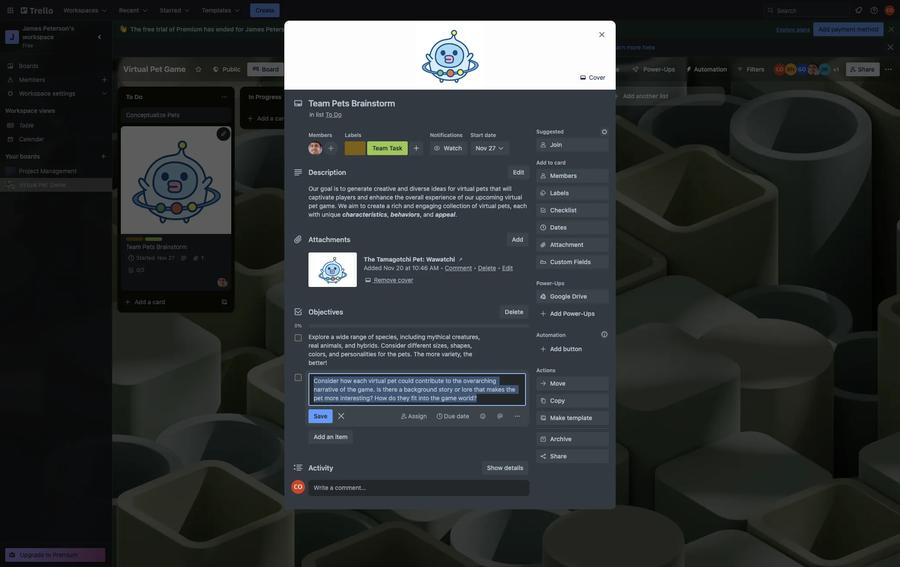 Task type: describe. For each thing, give the bounding box(es) containing it.
0%
[[294, 323, 302, 329]]

team task for the bottommost color: bold lime, title: "team task" element
[[145, 238, 171, 244]]

1 vertical spatial labels
[[550, 189, 569, 197]]

1 horizontal spatial christina overa (christinaovera) image
[[774, 63, 786, 76]]

Explore a wide range of species, including mythical creatures, real animals, and hybrids. Consider different sizes, shapes, colors, and personalities for the pets. The more variety, the better! checkbox
[[295, 335, 302, 342]]

pets for team
[[143, 243, 155, 251]]

2 horizontal spatial create from template… image
[[589, 218, 596, 225]]

virtual pet game link
[[19, 181, 107, 189]]

due date
[[444, 413, 469, 420]]

add an item
[[314, 434, 348, 441]]

team task for color: bold lime, title: "team task" element to the top
[[372, 145, 402, 152]]

premium inside banner
[[176, 25, 202, 33]]

1 vertical spatial card
[[554, 160, 566, 166]]

add another list
[[623, 92, 668, 100]]

upgrade to premium link
[[5, 549, 105, 563]]

explore plans
[[777, 26, 810, 33]]

activity
[[309, 465, 333, 473]]

search image
[[767, 7, 774, 14]]

explore for explore a wide range of species, including mythical creatures, real animals, and hybrids. consider different sizes, shapes, colors, and personalities for the pets. the more variety, the better!
[[309, 334, 329, 341]]

domain
[[520, 178, 541, 185]]

added
[[364, 265, 382, 272]]

game.
[[319, 202, 337, 210]]

0 horizontal spatial task
[[160, 238, 171, 244]]

card for create from template… image to the middle
[[275, 115, 288, 122]]

0 vertical spatial virtual
[[457, 185, 475, 192]]

of inside banner
[[169, 25, 175, 33]]

remove
[[374, 277, 396, 284]]

0 horizontal spatial automation
[[536, 332, 566, 339]]

0 vertical spatial color: yellow, title: none image
[[345, 142, 366, 155]]

visibility
[[522, 44, 547, 51]]

attachment
[[550, 241, 584, 249]]

goal
[[320, 185, 332, 192]]

1 horizontal spatial james peterson (jamespeterson93) image
[[807, 63, 819, 76]]

and down animals,
[[329, 351, 339, 358]]

wawatchi
[[426, 256, 455, 263]]

0 horizontal spatial game
[[50, 181, 66, 189]]

characteristics
[[342, 211, 387, 218]]

0 horizontal spatial james peterson (jamespeterson93) image
[[309, 142, 322, 155]]

1 horizontal spatial more
[[627, 44, 641, 51]]

move link
[[536, 377, 609, 391]]

edit card image
[[220, 130, 227, 137]]

share for right share button
[[858, 66, 875, 73]]

collection
[[443, 202, 470, 210]]

Search field
[[774, 4, 850, 17]]

wide
[[336, 334, 349, 341]]

your boards
[[5, 153, 40, 160]]

sm image for watch
[[433, 144, 441, 153]]

upgrade
[[20, 552, 44, 559]]

j link
[[5, 30, 19, 44]]

template
[[567, 415, 592, 422]]

in list to do
[[309, 111, 342, 118]]

join
[[550, 141, 562, 148]]

assign link
[[396, 410, 430, 424]]

project management
[[19, 167, 77, 175]]

sm image for labels
[[539, 189, 548, 198]]

0 vertical spatial members
[[19, 76, 45, 83]]

method
[[857, 25, 879, 33]]

conceptualize
[[126, 111, 166, 119]]

2 horizontal spatial virtual
[[505, 194, 522, 201]]

none checkbox inside objectives group
[[295, 375, 302, 381]]

0 horizontal spatial christina overa (christinaovera) image
[[291, 481, 305, 495]]

attachment button
[[536, 238, 609, 252]]

1 horizontal spatial the
[[364, 256, 375, 263]]

cover link
[[576, 71, 611, 85]]

in
[[309, 111, 314, 118]]

game inside text field
[[164, 65, 186, 74]]

started:
[[136, 255, 156, 262]]

set
[[395, 44, 404, 51]]

nov for started: nov 27
[[157, 255, 167, 262]]

2 vertical spatial virtual
[[479, 202, 496, 210]]

0 horizontal spatial the
[[130, 25, 141, 33]]

1 horizontal spatial share button
[[846, 63, 880, 76]]

range
[[351, 334, 367, 341]]

plans
[[797, 26, 810, 33]]

1 vertical spatial members link
[[536, 169, 609, 183]]

2 vertical spatial power-
[[563, 310, 583, 318]]

add power-ups
[[550, 310, 595, 318]]

drive inside button
[[605, 66, 619, 73]]

to down join in the top right of the page
[[548, 160, 553, 166]]

27 inside button
[[489, 145, 496, 152]]

pet inside securing domain for virtual pet game website
[[572, 178, 581, 185]]

0 vertical spatial color: bold lime, title: "team task" element
[[367, 142, 408, 155]]

1 vertical spatial power-ups
[[536, 280, 564, 287]]

add members to card image
[[328, 144, 334, 153]]

and up the overall
[[398, 185, 408, 192]]

1 vertical spatial drive
[[572, 293, 587, 300]]

10:46
[[412, 265, 428, 272]]

1 horizontal spatial create from template… image
[[344, 115, 350, 122]]

boards
[[19, 62, 39, 69]]

edit button
[[508, 166, 529, 180]]

0 horizontal spatial 27
[[168, 255, 175, 262]]

sm image inside join 'link'
[[539, 141, 548, 149]]

am
[[430, 265, 439, 272]]

objectives group
[[291, 331, 529, 427]]

creative
[[374, 185, 396, 192]]

conceptualize pets
[[126, 111, 180, 119]]

dates button
[[536, 221, 609, 235]]

consider
[[381, 342, 406, 350]]

that
[[490, 185, 501, 192]]

open information menu image
[[870, 6, 879, 15]]

Write a comment text field
[[309, 481, 529, 496]]

this
[[356, 44, 368, 51]]

sm image for members
[[539, 172, 548, 180]]

added nov 20 at 10:46 am
[[364, 265, 439, 272]]

1 vertical spatial members
[[309, 132, 332, 139]]

we
[[338, 202, 347, 210]]

virtual inside text field
[[123, 65, 148, 74]]

a inside explore a wide range of species, including mythical creatures, real animals, and hybrids. consider different sizes, shapes, colors, and personalities for the pets. the more variety, the better!
[[331, 334, 334, 341]]

a inside our goal is to generate creative and diverse ideas for virtual pets that will captivate players and enhance the overall experience of our upcoming virtual pet game. we aim to create a rich and engaging collection of virtual pets, each with unique
[[387, 202, 390, 210]]

team pets brainstorm link
[[126, 243, 226, 252]]

sm image for archive
[[539, 435, 548, 444]]

button
[[563, 346, 582, 353]]

views
[[39, 107, 55, 114]]

animals,
[[320, 342, 343, 350]]

our
[[465, 194, 474, 201]]

ideas
[[431, 185, 446, 192]]

cover
[[398, 277, 413, 284]]

0 horizontal spatial ups
[[554, 280, 564, 287]]

for inside explore a wide range of species, including mythical creatures, real animals, and hybrids. consider different sizes, shapes, colors, and personalities for the pets. the more variety, the better!
[[378, 351, 386, 358]]

overall
[[405, 194, 424, 201]]

to up characteristics
[[360, 202, 366, 210]]

comment link
[[445, 265, 472, 272]]

including
[[400, 334, 425, 341]]

0 horizontal spatial delete
[[478, 265, 496, 272]]

ended
[[216, 25, 234, 33]]

add payment method button
[[814, 22, 884, 36]]

pets,
[[498, 202, 512, 210]]

power- inside button
[[644, 66, 664, 73]]

1 horizontal spatial delete
[[505, 309, 523, 316]]

details
[[504, 465, 523, 472]]

sm image inside move link
[[539, 380, 548, 388]]

admins
[[455, 44, 476, 51]]

1 horizontal spatial board
[[435, 44, 453, 51]]

0 horizontal spatial virtual pet game
[[19, 181, 66, 189]]

copy link
[[536, 394, 609, 408]]

to do link
[[326, 111, 342, 118]]

james peterson's workspace link
[[22, 25, 76, 41]]

1 down 'team pets brainstorm' link
[[201, 255, 204, 262]]

1 vertical spatial share button
[[536, 450, 609, 464]]

create
[[255, 6, 275, 14]]

1 vertical spatial google drive
[[550, 293, 587, 300]]

date for due date
[[457, 413, 469, 420]]

and up behaviors
[[404, 202, 414, 210]]

0 horizontal spatial edit
[[502, 265, 513, 272]]

add button button
[[536, 343, 609, 356]]

20
[[396, 265, 404, 272]]

sm image for make template
[[539, 414, 548, 423]]

ups inside 'power-ups' button
[[664, 66, 675, 73]]

2 vertical spatial create from template… image
[[221, 299, 228, 306]]

1 vertical spatial board
[[262, 66, 279, 73]]

gary orlando (garyorlando) image
[[796, 63, 808, 76]]

show
[[487, 465, 503, 472]]

0 notifications image
[[854, 5, 864, 16]]

1 horizontal spatial at
[[571, 44, 577, 51]]

team for the bottommost color: bold lime, title: "team task" element
[[145, 238, 158, 244]]

sm image inside automation button
[[682, 63, 694, 75]]

Board name text field
[[119, 63, 190, 76]]

another
[[636, 92, 658, 100]]

1 right jeremy miller (jeremymiller198) icon
[[837, 66, 839, 73]]

1 vertical spatial delete link
[[500, 306, 529, 319]]

christina overa (christinaovera) image
[[885, 5, 895, 16]]

to right the upgrade
[[46, 552, 51, 559]]

.
[[455, 211, 457, 218]]

securing domain for virtual pet game website link
[[494, 177, 594, 195]]

make template
[[550, 415, 592, 422]]

pet inside the virtual pet game text field
[[150, 65, 162, 74]]

banner containing 👋
[[112, 21, 900, 38]]

and down generate at the top
[[357, 194, 368, 201]]

2
[[141, 267, 144, 274]]

to up players
[[340, 185, 346, 192]]

make
[[550, 415, 565, 422]]

labels link
[[536, 186, 609, 200]]

dates
[[550, 224, 567, 231]]

0 vertical spatial members link
[[0, 73, 112, 87]]

+
[[833, 66, 837, 73]]

add board image
[[100, 153, 107, 160]]

sm image inside assign link
[[400, 413, 408, 421]]

archive link
[[536, 433, 609, 447]]



Task type: vqa. For each thing, say whether or not it's contained in the screenshot.
cluster
no



Task type: locate. For each thing, give the bounding box(es) containing it.
actions
[[536, 368, 556, 374]]

1 vertical spatial nov
[[157, 255, 167, 262]]

members down boards
[[19, 76, 45, 83]]

None text field
[[304, 96, 589, 111], [309, 374, 526, 407], [304, 96, 589, 111], [309, 374, 526, 407]]

checklist
[[550, 207, 577, 214]]

of inside explore a wide range of species, including mythical creatures, real animals, and hybrids. consider different sizes, shapes, colors, and personalities for the pets. the more variety, the better!
[[368, 334, 374, 341]]

date up 'nov 27' button
[[485, 132, 496, 139]]

james peterson (jamespeterson93) image
[[217, 277, 228, 288]]

and down engaging
[[423, 211, 434, 218]]

unique
[[322, 211, 341, 218]]

1 vertical spatial ups
[[554, 280, 564, 287]]

0 horizontal spatial nov
[[157, 255, 167, 262]]

sm image
[[579, 73, 587, 82], [600, 128, 609, 136], [433, 144, 441, 153], [539, 172, 548, 180], [539, 189, 548, 198], [539, 206, 548, 215], [539, 397, 548, 406], [435, 413, 444, 421], [513, 413, 522, 421], [539, 414, 548, 423], [539, 435, 548, 444]]

conceptualize pets link
[[126, 111, 226, 120]]

premium right the upgrade
[[53, 552, 77, 559]]

more inside explore a wide range of species, including mythical creatures, real animals, and hybrids. consider different sizes, shapes, colors, and personalities for the pets. the more variety, the better!
[[426, 351, 440, 358]]

due date link
[[432, 410, 473, 424]]

game inside securing domain for virtual pet game website
[[494, 186, 510, 194]]

team for color: bold lime, title: "team task" element to the top
[[372, 145, 388, 152]]

virtual inside securing domain for virtual pet game website
[[552, 178, 570, 185]]

1 vertical spatial explore
[[309, 334, 329, 341]]

0 vertical spatial is
[[389, 44, 394, 51]]

1 up join in the top right of the page
[[548, 131, 551, 137]]

0 horizontal spatial date
[[457, 413, 469, 420]]

1 horizontal spatial task
[[389, 145, 402, 152]]

calendar link
[[19, 135, 107, 144]]

nov down team pets brainstorm
[[157, 255, 167, 262]]

pet inside virtual pet game link
[[39, 181, 48, 189]]

share for the bottom share button
[[550, 453, 567, 460]]

0 vertical spatial google
[[583, 66, 603, 73]]

its
[[513, 44, 521, 51]]

edit down add button
[[502, 265, 513, 272]]

drive
[[605, 66, 619, 73], [572, 293, 587, 300]]

👋
[[119, 25, 127, 33]]

date inside objectives group
[[457, 413, 469, 420]]

of down our
[[472, 202, 477, 210]]

add a card for add a card button associated with create from template… image to the middle
[[257, 115, 288, 122]]

virtual down wave icon
[[123, 65, 148, 74]]

none submit inside objectives group
[[309, 410, 333, 424]]

more left here
[[627, 44, 641, 51]]

None checkbox
[[494, 129, 524, 139]]

1 horizontal spatial power-
[[563, 310, 583, 318]]

google inside button
[[583, 66, 603, 73]]

0 horizontal spatial explore
[[309, 334, 329, 341]]

the right 👋
[[130, 25, 141, 33]]

explore up real on the bottom left
[[309, 334, 329, 341]]

is left set
[[389, 44, 394, 51]]

members down add to card
[[550, 172, 577, 180]]

ben nelson (bennelson96) image
[[785, 63, 797, 76]]

1 vertical spatial share
[[550, 453, 567, 460]]

0 horizontal spatial workspace
[[22, 33, 54, 41]]

an
[[327, 434, 334, 441]]

peterson's down create button
[[266, 25, 297, 33]]

power-ups button
[[626, 63, 680, 76]]

pets up started:
[[143, 243, 155, 251]]

0 vertical spatial workspace
[[299, 25, 330, 33]]

board right public
[[262, 66, 279, 73]]

add a card down 2
[[135, 299, 165, 306]]

1 vertical spatial color: bold lime, title: "team task" element
[[145, 238, 171, 244]]

personalities
[[341, 351, 376, 358]]

diverse
[[410, 185, 430, 192]]

, left behaviors
[[387, 211, 389, 218]]

0 horizontal spatial ,
[[387, 211, 389, 218]]

1 horizontal spatial power-ups
[[644, 66, 675, 73]]

virtual up our
[[457, 185, 475, 192]]

the down different
[[414, 351, 424, 358]]

sm image for checklist
[[539, 206, 548, 215]]

create from template… image
[[344, 115, 350, 122], [589, 218, 596, 225], [221, 299, 228, 306]]

color: yellow, title: none image up started:
[[126, 238, 143, 241]]

james inside james peterson's workspace free
[[22, 25, 41, 32]]

27 down brainstorm
[[168, 255, 175, 262]]

,
[[387, 211, 389, 218], [420, 211, 422, 218]]

1 vertical spatial is
[[334, 185, 338, 192]]

1 vertical spatial team task
[[145, 238, 171, 244]]

for down consider
[[378, 351, 386, 358]]

james inside banner
[[245, 25, 264, 33]]

0 vertical spatial power-
[[644, 66, 664, 73]]

task up creative at the top
[[389, 145, 402, 152]]

1 vertical spatial 27
[[168, 255, 175, 262]]

explore inside explore a wide range of species, including mythical creatures, real animals, and hybrids. consider different sizes, shapes, colors, and personalities for the pets. the more variety, the better!
[[309, 334, 329, 341]]

for inside our goal is to generate creative and diverse ideas for virtual pets that will captivate players and enhance the overall experience of our upcoming virtual pet game. we aim to create a rich and engaging collection of virtual pets, each with unique
[[448, 185, 456, 192]]

1 vertical spatial james peterson (jamespeterson93) image
[[309, 142, 322, 155]]

explore for explore plans
[[777, 26, 795, 33]]

pet down trial
[[150, 65, 162, 74]]

virtual down will
[[505, 194, 522, 201]]

any
[[579, 44, 589, 51]]

create from template… image down james peterson (jamespeterson93) icon
[[221, 299, 228, 306]]

1 horizontal spatial premium
[[176, 25, 202, 33]]

peterson's up 'boards' link
[[43, 25, 74, 32]]

1 vertical spatial at
[[405, 265, 411, 272]]

date for start date
[[485, 132, 496, 139]]

task
[[389, 145, 402, 152], [160, 238, 171, 244]]

0 vertical spatial labels
[[345, 132, 361, 139]]

virtual down upcoming
[[479, 202, 496, 210]]

1 vertical spatial automation
[[536, 332, 566, 339]]

pet
[[309, 202, 318, 210]]

explore plans button
[[777, 25, 810, 35]]

0 horizontal spatial drive
[[572, 293, 587, 300]]

is for to
[[334, 185, 338, 192]]

peterson's inside james peterson's workspace free
[[43, 25, 74, 32]]

share button down 'archive' link
[[536, 450, 609, 464]]

aim
[[349, 202, 359, 210]]

virtual pet game down "free"
[[123, 65, 186, 74]]

colors,
[[309, 351, 327, 358]]

members up "add members to card" image in the left of the page
[[309, 132, 332, 139]]

is
[[389, 44, 394, 51], [334, 185, 338, 192]]

the up rich
[[395, 194, 404, 201]]

wave image
[[119, 25, 127, 33]]

color: bold lime, title: "team task" element up started: nov 27
[[145, 238, 171, 244]]

0 vertical spatial james peterson (jamespeterson93) image
[[807, 63, 819, 76]]

0 vertical spatial add a card button
[[243, 112, 340, 126]]

change
[[490, 44, 512, 51]]

0 horizontal spatial power-ups
[[536, 280, 564, 287]]

board right the public.
[[435, 44, 453, 51]]

1 vertical spatial the
[[364, 256, 375, 263]]

0 vertical spatial list
[[660, 92, 668, 100]]

0 horizontal spatial color: yellow, title: none image
[[126, 238, 143, 241]]

watch button
[[430, 142, 467, 155]]

list right another
[[660, 92, 668, 100]]

pets
[[476, 185, 488, 192]]

0 vertical spatial premium
[[176, 25, 202, 33]]

add inside banner
[[819, 25, 830, 33]]

automation button
[[682, 63, 732, 76]]

members link down boards
[[0, 73, 112, 87]]

james peterson (jamespeterson93) image left "add members to card" image in the left of the page
[[309, 142, 322, 155]]

None checkbox
[[295, 375, 302, 381]]

card
[[275, 115, 288, 122], [554, 160, 566, 166], [153, 299, 165, 306]]

board link
[[247, 63, 284, 76]]

ups
[[664, 66, 675, 73], [554, 280, 564, 287], [583, 310, 595, 318]]

j
[[10, 32, 15, 42]]

power- up button
[[563, 310, 583, 318]]

create from template… image right do
[[344, 115, 350, 122]]

james down create button
[[245, 25, 264, 33]]

peterson's inside banner
[[266, 25, 297, 33]]

better!
[[309, 359, 327, 367]]

generate
[[347, 185, 372, 192]]

power-ups down here
[[644, 66, 675, 73]]

1 horizontal spatial virtual pet game
[[123, 65, 186, 74]]

0 vertical spatial nov
[[476, 145, 487, 152]]

sm image for suggested
[[600, 128, 609, 136]]

1 horizontal spatial team
[[145, 238, 158, 244]]

securing domain for virtual pet game website
[[494, 178, 581, 194]]

start date
[[471, 132, 496, 139]]

power-ups inside button
[[644, 66, 675, 73]]

1 vertical spatial list
[[316, 111, 324, 118]]

virtual pet game inside text field
[[123, 65, 186, 74]]

add a card for add a card button related to create from template… image to the bottom
[[135, 299, 165, 306]]

to right set
[[406, 44, 412, 51]]

rich
[[392, 202, 402, 210]]

of right trial
[[169, 25, 175, 33]]

None submit
[[309, 410, 333, 424]]

banner
[[112, 21, 900, 38]]

workspace
[[5, 107, 37, 114]]

website
[[512, 186, 534, 194]]

setting
[[549, 44, 570, 51]]

watch
[[444, 145, 462, 152]]

google
[[583, 66, 603, 73], [550, 293, 571, 300]]

pets for conceptualize
[[167, 111, 180, 119]]

27 down 'start date' on the right top
[[489, 145, 496, 152]]

1 vertical spatial add a card
[[135, 299, 165, 306]]

team up started:
[[126, 243, 141, 251]]

our goal is to generate creative and diverse ideas for virtual pets that will captivate players and enhance the overall experience of our upcoming virtual pet game. we aim to create a rich and engaging collection of virtual pets, each with unique
[[309, 185, 527, 218]]

1 vertical spatial add a card button
[[121, 296, 217, 309]]

0 horizontal spatial at
[[405, 265, 411, 272]]

virtual pet game down project management
[[19, 181, 66, 189]]

2 horizontal spatial card
[[554, 160, 566, 166]]

explore left plans
[[777, 26, 795, 33]]

share down archive
[[550, 453, 567, 460]]

add power-ups link
[[536, 307, 609, 321]]

join link
[[536, 138, 609, 152]]

team up creative at the top
[[372, 145, 388, 152]]

google up cover
[[583, 66, 603, 73]]

0 vertical spatial delete
[[478, 265, 496, 272]]

engaging
[[416, 202, 441, 210]]

sm image inside checklist link
[[539, 206, 548, 215]]

learn
[[610, 44, 625, 51]]

1 vertical spatial power-
[[536, 280, 554, 287]]

management
[[40, 167, 77, 175]]

started: nov 27
[[136, 255, 175, 262]]

fields
[[574, 258, 591, 266]]

google drive
[[583, 66, 619, 73], [550, 293, 587, 300]]

premium left has
[[176, 25, 202, 33]]

ups inside add power-ups link
[[583, 310, 595, 318]]

card for create from template… image to the bottom
[[153, 299, 165, 306]]

0 horizontal spatial google
[[550, 293, 571, 300]]

team for 'team pets brainstorm' link
[[126, 243, 141, 251]]

share button left show menu image in the right top of the page
[[846, 63, 880, 76]]

google drive inside button
[[583, 66, 619, 73]]

your boards with 2 items element
[[5, 151, 87, 162]]

the down shapes,
[[463, 351, 472, 358]]

0 vertical spatial at
[[571, 44, 577, 51]]

1 horizontal spatial automation
[[694, 66, 727, 73]]

the inside our goal is to generate creative and diverse ideas for virtual pets that will captivate players and enhance the overall experience of our upcoming virtual pet game. we aim to create a rich and engaging collection of virtual pets, each with unique
[[395, 194, 404, 201]]

is inside our goal is to generate creative and diverse ideas for virtual pets that will captivate players and enhance the overall experience of our upcoming virtual pet game. we aim to create a rich and engaging collection of virtual pets, each with unique
[[334, 185, 338, 192]]

game down the securing
[[494, 186, 510, 194]]

the up added
[[364, 256, 375, 263]]

players
[[336, 194, 356, 201]]

description
[[309, 169, 346, 176]]

google drive button
[[568, 63, 625, 76]]

pets right the conceptualize
[[167, 111, 180, 119]]

virtual
[[123, 65, 148, 74], [552, 178, 570, 185], [19, 181, 37, 189]]

nov inside button
[[476, 145, 487, 152]]

0 horizontal spatial james
[[22, 25, 41, 32]]

color: yellow, title: none image
[[345, 142, 366, 155], [126, 238, 143, 241]]

of left our
[[458, 194, 463, 201]]

0 vertical spatial share button
[[846, 63, 880, 76]]

nov down tamagotchi
[[384, 265, 395, 272]]

1 vertical spatial workspace
[[22, 33, 54, 41]]

google drive up add power-ups
[[550, 293, 587, 300]]

list inside add another list button
[[660, 92, 668, 100]]

ups up add another list button
[[664, 66, 675, 73]]

google drive up cover
[[583, 66, 619, 73]]

at left any
[[571, 44, 577, 51]]

0 horizontal spatial power-
[[536, 280, 554, 287]]

2 vertical spatial members
[[550, 172, 577, 180]]

the
[[395, 194, 404, 201], [387, 351, 396, 358], [463, 351, 472, 358]]

show menu image
[[884, 65, 893, 74]]

show details link
[[482, 462, 529, 476]]

workspace inside banner
[[299, 25, 330, 33]]

2 , from the left
[[420, 211, 422, 218]]

filters
[[747, 66, 765, 73]]

0 vertical spatial drive
[[605, 66, 619, 73]]

color: yellow, title: none image right "add members to card" image in the left of the page
[[345, 142, 366, 155]]

our
[[309, 185, 319, 192]]

explore inside button
[[777, 26, 795, 33]]

2 horizontal spatial members
[[550, 172, 577, 180]]

trial
[[156, 25, 167, 33]]

27
[[489, 145, 496, 152], [168, 255, 175, 262]]

add an item button
[[309, 431, 353, 444]]

, down engaging
[[420, 211, 422, 218]]

enhance
[[369, 194, 393, 201]]

attachments
[[309, 236, 351, 244]]

assign
[[408, 413, 427, 420]]

archive
[[550, 436, 572, 443]]

sm image inside copy link
[[539, 397, 548, 406]]

free
[[22, 42, 33, 49]]

ups down the custom
[[554, 280, 564, 287]]

0 horizontal spatial labels
[[345, 132, 361, 139]]

sm image inside "due date" link
[[435, 413, 444, 421]]

for right ended
[[235, 25, 244, 33]]

0 vertical spatial delete link
[[478, 265, 496, 272]]

nov down 'start date' on the right top
[[476, 145, 487, 152]]

power-ups down the custom
[[536, 280, 564, 287]]

pet down project management
[[39, 181, 48, 189]]

google up add power-ups
[[550, 293, 571, 300]]

1 horizontal spatial color: bold lime, title: "team task" element
[[367, 142, 408, 155]]

drive up add power-ups
[[572, 293, 587, 300]]

1 horizontal spatial edit
[[513, 169, 524, 176]]

the tamagotchi pet: wawatchi
[[364, 256, 455, 263]]

0 vertical spatial card
[[275, 115, 288, 122]]

share left show menu image in the right top of the page
[[858, 66, 875, 73]]

christina overa (christinaovera) image
[[774, 63, 786, 76], [291, 481, 305, 495]]

0 / 2
[[136, 267, 144, 274]]

color: bold lime, title: "team task" element up creative at the top
[[367, 142, 408, 155]]

add a card button for create from template… image to the bottom
[[121, 296, 217, 309]]

1 horizontal spatial list
[[660, 92, 668, 100]]

0 horizontal spatial peterson's
[[43, 25, 74, 32]]

1 , from the left
[[387, 211, 389, 218]]

0 vertical spatial automation
[[694, 66, 727, 73]]

2 horizontal spatial team
[[372, 145, 388, 152]]

list
[[660, 92, 668, 100], [316, 111, 324, 118]]

1 horizontal spatial add a card
[[257, 115, 288, 122]]

0 vertical spatial explore
[[777, 26, 795, 33]]

color: bold lime, title: "team task" element
[[367, 142, 408, 155], [145, 238, 171, 244]]

sm image inside labels link
[[539, 189, 548, 198]]

sm image for copy
[[539, 397, 548, 406]]

2 vertical spatial card
[[153, 299, 165, 306]]

table
[[19, 122, 34, 129]]

0 horizontal spatial virtual
[[19, 181, 37, 189]]

the inside explore a wide range of species, including mythical creatures, real animals, and hybrids. consider different sizes, shapes, colors, and personalities for the pets. the more variety, the better!
[[414, 351, 424, 358]]

captivate
[[309, 194, 334, 201]]

at right 20
[[405, 265, 411, 272]]

team task up creative at the top
[[372, 145, 402, 152]]

drive up cover
[[605, 66, 619, 73]]

boards link
[[0, 59, 112, 73]]

with
[[309, 211, 320, 218]]

for inside banner
[[235, 25, 244, 33]]

for right 'ideas'
[[448, 185, 456, 192]]

power- down the custom
[[536, 280, 554, 287]]

for inside securing domain for virtual pet game website
[[543, 178, 551, 185]]

boards
[[20, 153, 40, 160]]

1 vertical spatial google
[[550, 293, 571, 300]]

1 horizontal spatial date
[[485, 132, 496, 139]]

sm image
[[682, 63, 694, 75], [539, 141, 548, 149], [456, 255, 465, 264], [364, 276, 372, 285], [539, 293, 548, 301], [539, 380, 548, 388], [400, 413, 408, 421], [479, 413, 487, 421], [496, 413, 504, 421]]

0 vertical spatial christina overa (christinaovera) image
[[774, 63, 786, 76]]

0 horizontal spatial board
[[262, 66, 279, 73]]

1 horizontal spatial 27
[[489, 145, 496, 152]]

is right goal
[[334, 185, 338, 192]]

0 horizontal spatial team task
[[145, 238, 171, 244]]

virtual down project
[[19, 181, 37, 189]]

for right domain at right top
[[543, 178, 551, 185]]

real
[[309, 342, 319, 350]]

virtual up labels link at top
[[552, 178, 570, 185]]

workspace inside james peterson's workspace free
[[22, 33, 54, 41]]

edit inside 'button'
[[513, 169, 524, 176]]

james peterson's workspace free
[[22, 25, 76, 49]]

checklist link
[[536, 204, 609, 217]]

automation up add button
[[536, 332, 566, 339]]

star or unstar board image
[[195, 66, 202, 73]]

/
[[140, 267, 141, 274]]

species,
[[375, 334, 398, 341]]

sm image inside cover link
[[579, 73, 587, 82]]

add a card button for create from template… image to the middle
[[243, 112, 340, 126]]

0 horizontal spatial pet
[[39, 181, 48, 189]]

1 vertical spatial edit
[[502, 265, 513, 272]]

of up hybrids.
[[368, 334, 374, 341]]

0 horizontal spatial members
[[19, 76, 45, 83]]

jeremy miller (jeremymiller198) image
[[818, 63, 831, 76]]

0 horizontal spatial premium
[[53, 552, 77, 559]]

sm image inside watch "button"
[[433, 144, 441, 153]]

is for set
[[389, 44, 394, 51]]

nov 27
[[476, 145, 496, 152]]

0 vertical spatial pets
[[167, 111, 180, 119]]

members link up labels link at top
[[536, 169, 609, 183]]

1 down website
[[516, 198, 519, 205]]

1 horizontal spatial pet
[[150, 65, 162, 74]]

nov for added nov 20 at 10:46 am
[[384, 265, 395, 272]]

automation inside button
[[694, 66, 727, 73]]

2 horizontal spatial nov
[[476, 145, 487, 152]]

workspace
[[299, 25, 330, 33], [22, 33, 54, 41]]

the down consider
[[387, 351, 396, 358]]

free
[[143, 25, 155, 33]]

0 horizontal spatial share button
[[536, 450, 609, 464]]

primary element
[[0, 0, 900, 21]]

task up started: nov 27
[[160, 238, 171, 244]]

add a card left in
[[257, 115, 288, 122]]

to
[[326, 111, 332, 118]]

sm image inside make template 'link'
[[539, 414, 548, 423]]

0 vertical spatial task
[[389, 145, 402, 152]]

2 horizontal spatial game
[[494, 186, 510, 194]]

james peterson (jamespeterson93) image
[[807, 63, 819, 76], [309, 142, 322, 155]]

and down wide
[[345, 342, 355, 350]]

1 horizontal spatial ups
[[583, 310, 595, 318]]

sm image inside 'archive' link
[[539, 435, 548, 444]]

automation left the filters button on the right top of the page
[[694, 66, 727, 73]]

0 horizontal spatial more
[[426, 351, 440, 358]]

securing
[[494, 178, 518, 185]]

game down the management
[[50, 181, 66, 189]]

0 horizontal spatial add a card
[[135, 299, 165, 306]]

0 horizontal spatial virtual
[[457, 185, 475, 192]]



